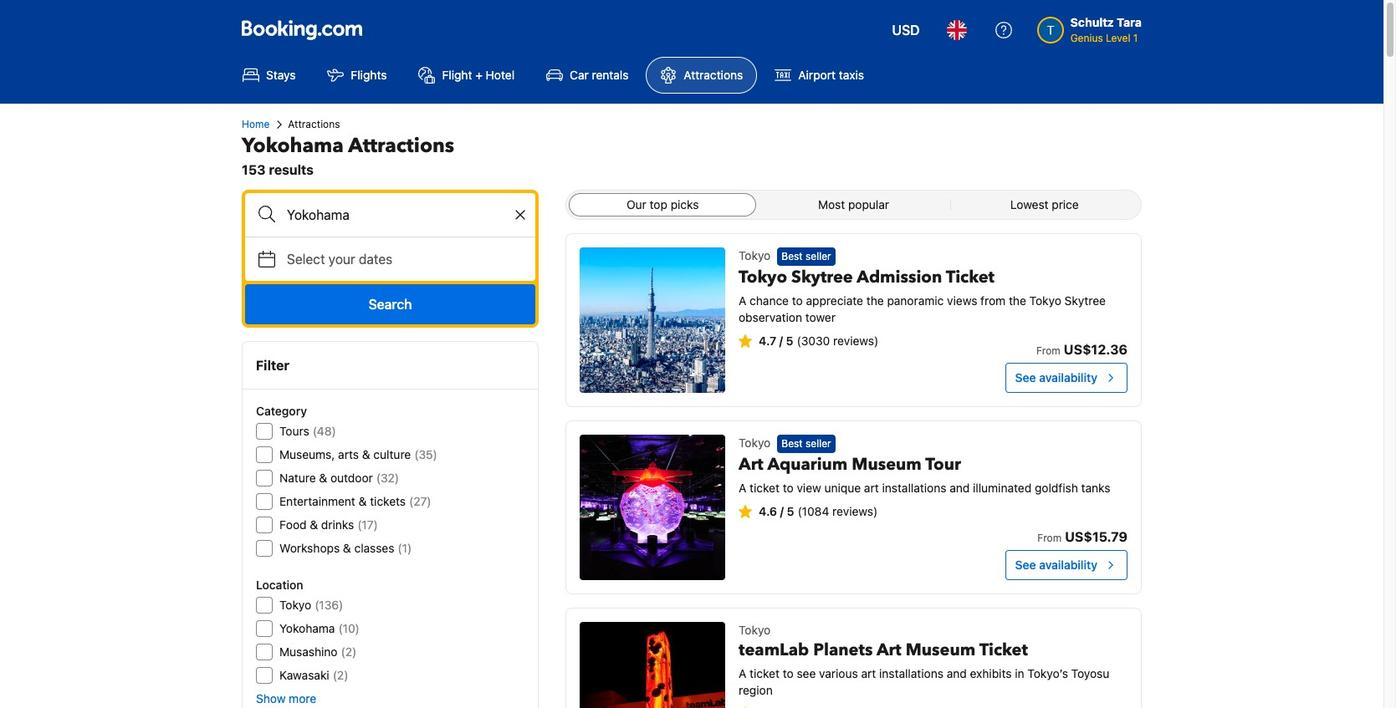 Task type: locate. For each thing, give the bounding box(es) containing it.
2 a from the top
[[739, 481, 747, 496]]

workshops
[[280, 541, 340, 556]]

ticket inside art aquarium museum tour a ticket to view unique art installations and illuminated goldfish tanks
[[750, 481, 780, 496]]

& up entertainment at the left of the page
[[319, 471, 327, 485]]

skytree up appreciate
[[792, 266, 853, 289]]

see availability
[[1016, 371, 1098, 385], [1016, 558, 1098, 572]]

1 vertical spatial museum
[[906, 639, 976, 662]]

1 horizontal spatial the
[[1009, 294, 1027, 308]]

and inside art aquarium museum tour a ticket to view unique art installations and illuminated goldfish tanks
[[950, 481, 970, 496]]

1 horizontal spatial art
[[877, 639, 902, 662]]

from inside from us$15.79
[[1038, 532, 1062, 545]]

and down tour
[[950, 481, 970, 496]]

schultz
[[1071, 15, 1115, 29]]

& right food
[[310, 518, 318, 532]]

best seller up aquarium
[[782, 438, 832, 451]]

attractions
[[684, 68, 743, 82], [288, 118, 340, 131], [348, 132, 455, 160]]

art right planets
[[877, 639, 902, 662]]

0 vertical spatial art
[[864, 481, 879, 496]]

+
[[476, 68, 483, 82]]

from left us$15.79
[[1038, 532, 1062, 545]]

installations
[[883, 481, 947, 496], [880, 667, 944, 681]]

4.6 / 5 (1084 reviews)
[[759, 505, 878, 519]]

1 vertical spatial installations
[[880, 667, 944, 681]]

art inside art aquarium museum tour a ticket to view unique art installations and illuminated goldfish tanks
[[864, 481, 879, 496]]

& down drinks
[[343, 541, 351, 556]]

1 see availability from the top
[[1016, 371, 1098, 385]]

0 horizontal spatial the
[[867, 294, 884, 308]]

installations right various at the bottom
[[880, 667, 944, 681]]

1 vertical spatial (2)
[[333, 669, 349, 683]]

airport taxis link
[[761, 57, 879, 94]]

museum inside tokyo teamlab planets art museum ticket a ticket to see various art installations and exhibits in tokyo's toyosu region
[[906, 639, 976, 662]]

best up chance on the top of page
[[782, 250, 803, 263]]

tours (48)
[[280, 424, 336, 439]]

installations inside tokyo teamlab planets art museum ticket a ticket to see various art installations and exhibits in tokyo's toyosu region
[[880, 667, 944, 681]]

search
[[369, 297, 412, 312]]

1 vertical spatial yokohama
[[280, 622, 335, 636]]

2 see availability from the top
[[1016, 558, 1098, 572]]

/
[[780, 334, 783, 348], [780, 505, 784, 519]]

seller up appreciate
[[806, 250, 832, 263]]

2 vertical spatial a
[[739, 667, 747, 681]]

the right from at right top
[[1009, 294, 1027, 308]]

1 ticket from the top
[[750, 481, 780, 496]]

a up the region
[[739, 667, 747, 681]]

seller for aquarium
[[806, 438, 832, 451]]

observation
[[739, 311, 803, 325]]

our top picks
[[627, 198, 699, 212]]

car rentals link
[[532, 57, 643, 94]]

kawasaki (2)
[[280, 669, 349, 683]]

2 best from the top
[[782, 438, 803, 451]]

yokohama attractions 153 results
[[242, 132, 455, 177]]

(136)
[[315, 598, 343, 613]]

to
[[792, 294, 803, 308], [783, 481, 794, 496], [783, 667, 794, 681]]

& for food & drinks
[[310, 518, 318, 532]]

(2)
[[341, 645, 357, 659], [333, 669, 349, 683]]

0 vertical spatial reviews)
[[834, 334, 879, 348]]

0 vertical spatial skytree
[[792, 266, 853, 289]]

skytree up the from us$12.36
[[1065, 294, 1106, 308]]

museums,
[[280, 448, 335, 462]]

0 vertical spatial to
[[792, 294, 803, 308]]

1 vertical spatial availability
[[1040, 558, 1098, 572]]

2 ticket from the top
[[750, 667, 780, 681]]

yokohama
[[242, 132, 344, 160], [280, 622, 335, 636]]

0 vertical spatial seller
[[806, 250, 832, 263]]

tokyo (136)
[[280, 598, 343, 613]]

home
[[242, 118, 270, 131]]

1 vertical spatial attractions
[[288, 118, 340, 131]]

reviews) down the unique
[[833, 505, 878, 519]]

0 vertical spatial see availability
[[1016, 371, 1098, 385]]

from
[[1037, 345, 1061, 357], [1038, 532, 1062, 545]]

1 the from the left
[[867, 294, 884, 308]]

2 seller from the top
[[806, 438, 832, 451]]

0 vertical spatial (2)
[[341, 645, 357, 659]]

1 vertical spatial art
[[877, 639, 902, 662]]

level
[[1106, 32, 1131, 44]]

0 vertical spatial /
[[780, 334, 783, 348]]

0 vertical spatial installations
[[883, 481, 947, 496]]

admission
[[857, 266, 943, 289]]

art aquarium museum tour image
[[580, 435, 726, 581]]

a left chance on the top of page
[[739, 294, 747, 308]]

and inside tokyo teamlab planets art museum ticket a ticket to see various art installations and exhibits in tokyo's toyosu region
[[947, 667, 967, 681]]

kawasaki
[[280, 669, 330, 683]]

ticket inside tokyo teamlab planets art museum ticket a ticket to see various art installations and exhibits in tokyo's toyosu region
[[980, 639, 1029, 662]]

various
[[819, 667, 858, 681]]

1 a from the top
[[739, 294, 747, 308]]

tokyo inside tokyo teamlab planets art museum ticket a ticket to see various art installations and exhibits in tokyo's toyosu region
[[739, 623, 771, 638]]

(1084
[[798, 505, 830, 519]]

drinks
[[321, 518, 354, 532]]

1 vertical spatial /
[[780, 505, 784, 519]]

0 vertical spatial from
[[1037, 345, 1061, 357]]

ticket up 'exhibits'
[[980, 639, 1029, 662]]

0 vertical spatial ticket
[[750, 481, 780, 496]]

1 horizontal spatial attractions
[[348, 132, 455, 160]]

1 vertical spatial see
[[1016, 558, 1037, 572]]

yokohama up musashino
[[280, 622, 335, 636]]

to left the see
[[783, 667, 794, 681]]

(2) for kawasaki (2)
[[333, 669, 349, 683]]

5 for skytree
[[786, 334, 794, 348]]

location
[[256, 578, 304, 593]]

/ right the "4.6"
[[780, 505, 784, 519]]

yokohama for yokohama attractions
[[242, 132, 344, 160]]

0 vertical spatial best seller
[[782, 250, 832, 263]]

2 the from the left
[[1009, 294, 1027, 308]]

0 vertical spatial ticket
[[946, 266, 995, 289]]

from for tokyo skytree admission ticket
[[1037, 345, 1061, 357]]

attractions inside yokohama attractions 153 results
[[348, 132, 455, 160]]

1 vertical spatial art
[[862, 667, 877, 681]]

2 availability from the top
[[1040, 558, 1098, 572]]

tower
[[806, 311, 836, 325]]

from us$15.79
[[1038, 530, 1128, 545]]

museum
[[852, 454, 922, 476], [906, 639, 976, 662]]

and left 'exhibits'
[[947, 667, 967, 681]]

& up (17) on the bottom left of page
[[359, 495, 367, 509]]

1 best from the top
[[782, 250, 803, 263]]

1 seller from the top
[[806, 250, 832, 263]]

0 horizontal spatial art
[[739, 454, 764, 476]]

4.7 / 5 (3030 reviews)
[[759, 334, 879, 348]]

to right chance on the top of page
[[792, 294, 803, 308]]

from inside the from us$12.36
[[1037, 345, 1061, 357]]

2 vertical spatial attractions
[[348, 132, 455, 160]]

seller up aquarium
[[806, 438, 832, 451]]

/ for skytree
[[780, 334, 783, 348]]

ticket up views
[[946, 266, 995, 289]]

0 vertical spatial 5
[[786, 334, 794, 348]]

reviews) down tower
[[834, 334, 879, 348]]

0 vertical spatial availability
[[1040, 371, 1098, 385]]

1 vertical spatial best seller
[[782, 438, 832, 451]]

flight
[[442, 68, 472, 82]]

1 vertical spatial a
[[739, 481, 747, 496]]

1 see from the top
[[1016, 371, 1037, 385]]

from
[[981, 294, 1006, 308]]

1 vertical spatial best
[[782, 438, 803, 451]]

0 vertical spatial yokohama
[[242, 132, 344, 160]]

(17)
[[358, 518, 378, 532]]

best seller
[[782, 250, 832, 263], [782, 438, 832, 451]]

2 best seller from the top
[[782, 438, 832, 451]]

in
[[1015, 667, 1025, 681]]

popular
[[849, 198, 890, 212]]

3 a from the top
[[739, 667, 747, 681]]

tokyo
[[739, 249, 771, 263], [739, 266, 788, 289], [1030, 294, 1062, 308], [739, 436, 771, 450], [280, 598, 312, 613], [739, 623, 771, 638]]

1 vertical spatial see availability
[[1016, 558, 1098, 572]]

a inside art aquarium museum tour a ticket to view unique art installations and illuminated goldfish tanks
[[739, 481, 747, 496]]

the down admission
[[867, 294, 884, 308]]

our
[[627, 198, 647, 212]]

installations down tour
[[883, 481, 947, 496]]

price
[[1052, 198, 1079, 212]]

art right the unique
[[864, 481, 879, 496]]

0 vertical spatial a
[[739, 294, 747, 308]]

1 vertical spatial seller
[[806, 438, 832, 451]]

availability down from us$15.79
[[1040, 558, 1098, 572]]

1 horizontal spatial skytree
[[1065, 294, 1106, 308]]

1 best seller from the top
[[782, 250, 832, 263]]

airport
[[799, 68, 836, 82]]

0 vertical spatial art
[[739, 454, 764, 476]]

5 right "4.7"
[[786, 334, 794, 348]]

installations inside art aquarium museum tour a ticket to view unique art installations and illuminated goldfish tanks
[[883, 481, 947, 496]]

0 vertical spatial best
[[782, 250, 803, 263]]

to left view
[[783, 481, 794, 496]]

2 see from the top
[[1016, 558, 1037, 572]]

nature & outdoor (32)
[[280, 471, 399, 485]]

(2) down musashino (2)
[[333, 669, 349, 683]]

seller
[[806, 250, 832, 263], [806, 438, 832, 451]]

& right arts
[[362, 448, 370, 462]]

reviews) for museum
[[833, 505, 878, 519]]

tokyo's
[[1028, 667, 1069, 681]]

see availability for art aquarium museum tour
[[1016, 558, 1098, 572]]

(32)
[[376, 471, 399, 485]]

1 vertical spatial ticket
[[750, 667, 780, 681]]

art right various at the bottom
[[862, 667, 877, 681]]

2 vertical spatial to
[[783, 667, 794, 681]]

from left the us$12.36
[[1037, 345, 1061, 357]]

best up aquarium
[[782, 438, 803, 451]]

0 vertical spatial attractions
[[684, 68, 743, 82]]

1 vertical spatial 5
[[787, 505, 795, 519]]

schultz tara genius level 1
[[1071, 15, 1142, 44]]

1 availability from the top
[[1040, 371, 1098, 385]]

/ right "4.7"
[[780, 334, 783, 348]]

a inside tokyo skytree admission ticket a chance to appreciate the panoramic views from the tokyo skytree observation tower
[[739, 294, 747, 308]]

5 right the "4.6"
[[787, 505, 795, 519]]

1 vertical spatial from
[[1038, 532, 1062, 545]]

(2) down (10)
[[341, 645, 357, 659]]

a
[[739, 294, 747, 308], [739, 481, 747, 496], [739, 667, 747, 681]]

museum up 'exhibits'
[[906, 639, 976, 662]]

see availability down from us$15.79
[[1016, 558, 1098, 572]]

yokohama up results
[[242, 132, 344, 160]]

ticket up the region
[[750, 667, 780, 681]]

availability down the from us$12.36
[[1040, 371, 1098, 385]]

art
[[739, 454, 764, 476], [877, 639, 902, 662]]

& for nature & outdoor
[[319, 471, 327, 485]]

to inside art aquarium museum tour a ticket to view unique art installations and illuminated goldfish tanks
[[783, 481, 794, 496]]

reviews)
[[834, 334, 879, 348], [833, 505, 878, 519]]

ticket
[[946, 266, 995, 289], [980, 639, 1029, 662]]

1 vertical spatial ticket
[[980, 639, 1029, 662]]

musashino (2)
[[280, 645, 357, 659]]

to inside tokyo skytree admission ticket a chance to appreciate the panoramic views from the tokyo skytree observation tower
[[792, 294, 803, 308]]

2 horizontal spatial attractions
[[684, 68, 743, 82]]

see availability down the from us$12.36
[[1016, 371, 1098, 385]]

& for entertainment & tickets
[[359, 495, 367, 509]]

(10)
[[339, 622, 360, 636]]

flight + hotel link
[[405, 57, 529, 94]]

0 vertical spatial museum
[[852, 454, 922, 476]]

best seller up appreciate
[[782, 250, 832, 263]]

1 vertical spatial skytree
[[1065, 294, 1106, 308]]

(27)
[[409, 495, 432, 509]]

museums, arts & culture (35)
[[280, 448, 438, 462]]

yokohama inside yokohama attractions 153 results
[[242, 132, 344, 160]]

best seller for aquarium
[[782, 438, 832, 451]]

1 vertical spatial and
[[947, 667, 967, 681]]

tokyo skytree admission ticket a chance to appreciate the panoramic views from the tokyo skytree observation tower
[[739, 266, 1106, 325]]

unique
[[825, 481, 861, 496]]

4.7
[[759, 334, 777, 348]]

1 vertical spatial to
[[783, 481, 794, 496]]

select
[[287, 252, 325, 267]]

0 vertical spatial and
[[950, 481, 970, 496]]

yokohama (10)
[[280, 622, 360, 636]]

airport taxis
[[799, 68, 865, 82]]

to inside tokyo teamlab planets art museum ticket a ticket to see various art installations and exhibits in tokyo's toyosu region
[[783, 667, 794, 681]]

category
[[256, 404, 307, 418]]

0 vertical spatial see
[[1016, 371, 1037, 385]]

art up the "4.6"
[[739, 454, 764, 476]]

ticket up the "4.6"
[[750, 481, 780, 496]]

to for aquarium
[[783, 481, 794, 496]]

1 vertical spatial reviews)
[[833, 505, 878, 519]]

yokohama for yokohama
[[280, 622, 335, 636]]

a left view
[[739, 481, 747, 496]]

museum up the unique
[[852, 454, 922, 476]]



Task type: describe. For each thing, give the bounding box(es) containing it.
0 horizontal spatial skytree
[[792, 266, 853, 289]]

a for art
[[739, 481, 747, 496]]

see for art aquarium museum tour
[[1016, 558, 1037, 572]]

art aquarium museum tour a ticket to view unique art installations and illuminated goldfish tanks
[[739, 454, 1111, 496]]

& for workshops & classes
[[343, 541, 351, 556]]

reviews) for admission
[[834, 334, 879, 348]]

1
[[1134, 32, 1139, 44]]

food
[[280, 518, 307, 532]]

Where are you going? search field
[[245, 193, 536, 237]]

rentals
[[592, 68, 629, 82]]

art inside tokyo teamlab planets art museum ticket a ticket to see various art installations and exhibits in tokyo's toyosu region
[[877, 639, 902, 662]]

lowest
[[1011, 198, 1049, 212]]

lowest price
[[1011, 198, 1079, 212]]

usd
[[893, 23, 920, 38]]

teamlab planets art museum ticket image
[[580, 623, 726, 709]]

best seller for skytree
[[782, 250, 832, 263]]

classes
[[354, 541, 395, 556]]

(35)
[[415, 448, 438, 462]]

more
[[289, 692, 316, 706]]

top
[[650, 198, 668, 212]]

5 for aquarium
[[787, 505, 795, 519]]

food & drinks (17)
[[280, 518, 378, 532]]

outdoor
[[331, 471, 373, 485]]

see for tokyo skytree admission ticket
[[1016, 371, 1037, 385]]

0 horizontal spatial attractions
[[288, 118, 340, 131]]

see availability for tokyo skytree admission ticket
[[1016, 371, 1098, 385]]

attractions link
[[646, 57, 758, 94]]

view
[[797, 481, 822, 496]]

region
[[739, 684, 773, 698]]

workshops & classes (1)
[[280, 541, 412, 556]]

show more button
[[256, 691, 316, 708]]

availability for art aquarium museum tour
[[1040, 558, 1098, 572]]

arts
[[338, 448, 359, 462]]

dates
[[359, 252, 393, 267]]

usd button
[[882, 10, 930, 50]]

results
[[269, 162, 314, 177]]

search button
[[245, 285, 536, 325]]

illuminated
[[973, 481, 1032, 496]]

genius
[[1071, 32, 1104, 44]]

art inside art aquarium museum tour a ticket to view unique art installations and illuminated goldfish tanks
[[739, 454, 764, 476]]

from for art aquarium museum tour
[[1038, 532, 1062, 545]]

planets
[[814, 639, 873, 662]]

your account menu schultz tara genius level 1 element
[[1037, 8, 1149, 46]]

hotel
[[486, 68, 515, 82]]

4.6
[[759, 505, 778, 519]]

availability for tokyo skytree admission ticket
[[1040, 371, 1098, 385]]

booking.com image
[[242, 20, 362, 40]]

nature
[[280, 471, 316, 485]]

aquarium
[[768, 454, 848, 476]]

ticket inside tokyo teamlab planets art museum ticket a ticket to see various art installations and exhibits in tokyo's toyosu region
[[750, 667, 780, 681]]

(1)
[[398, 541, 412, 556]]

show more
[[256, 692, 316, 706]]

best for aquarium
[[782, 438, 803, 451]]

(2) for musashino (2)
[[341, 645, 357, 659]]

goldfish
[[1035, 481, 1079, 496]]

views
[[947, 294, 978, 308]]

chance
[[750, 294, 789, 308]]

ticket inside tokyo skytree admission ticket a chance to appreciate the panoramic views from the tokyo skytree observation tower
[[946, 266, 995, 289]]

exhibits
[[970, 667, 1012, 681]]

us$15.79
[[1065, 530, 1128, 545]]

panoramic
[[887, 294, 944, 308]]

best for skytree
[[782, 250, 803, 263]]

taxis
[[839, 68, 865, 82]]

see
[[797, 667, 816, 681]]

museum inside art aquarium museum tour a ticket to view unique art installations and illuminated goldfish tanks
[[852, 454, 922, 476]]

picks
[[671, 198, 699, 212]]

stays link
[[228, 57, 310, 94]]

filter
[[256, 358, 290, 373]]

a for tokyo
[[739, 294, 747, 308]]

to for skytree
[[792, 294, 803, 308]]

flight + hotel
[[442, 68, 515, 82]]

car rentals
[[570, 68, 629, 82]]

from us$12.36
[[1037, 342, 1128, 357]]

tickets
[[370, 495, 406, 509]]

musashino
[[280, 645, 338, 659]]

art inside tokyo teamlab planets art museum ticket a ticket to see various art installations and exhibits in tokyo's toyosu region
[[862, 667, 877, 681]]

home link
[[242, 117, 270, 132]]

tara
[[1117, 15, 1142, 29]]

your
[[329, 252, 355, 267]]

car
[[570, 68, 589, 82]]

most
[[818, 198, 845, 212]]

stays
[[266, 68, 296, 82]]

toyosu
[[1072, 667, 1110, 681]]

culture
[[374, 448, 411, 462]]

/ for aquarium
[[780, 505, 784, 519]]

(3030
[[797, 334, 831, 348]]

show
[[256, 692, 286, 706]]

seller for skytree
[[806, 250, 832, 263]]

a inside tokyo teamlab planets art museum ticket a ticket to see various art installations and exhibits in tokyo's toyosu region
[[739, 667, 747, 681]]

tour
[[926, 454, 962, 476]]

tokyo teamlab planets art museum ticket a ticket to see various art installations and exhibits in tokyo's toyosu region
[[739, 623, 1110, 698]]

(48)
[[313, 424, 336, 439]]

entertainment
[[280, 495, 356, 509]]

most popular
[[818, 198, 890, 212]]

tours
[[280, 424, 309, 439]]

tokyo skytree admission ticket image
[[580, 248, 726, 393]]

entertainment & tickets (27)
[[280, 495, 432, 509]]



Task type: vqa. For each thing, say whether or not it's contained in the screenshot.


